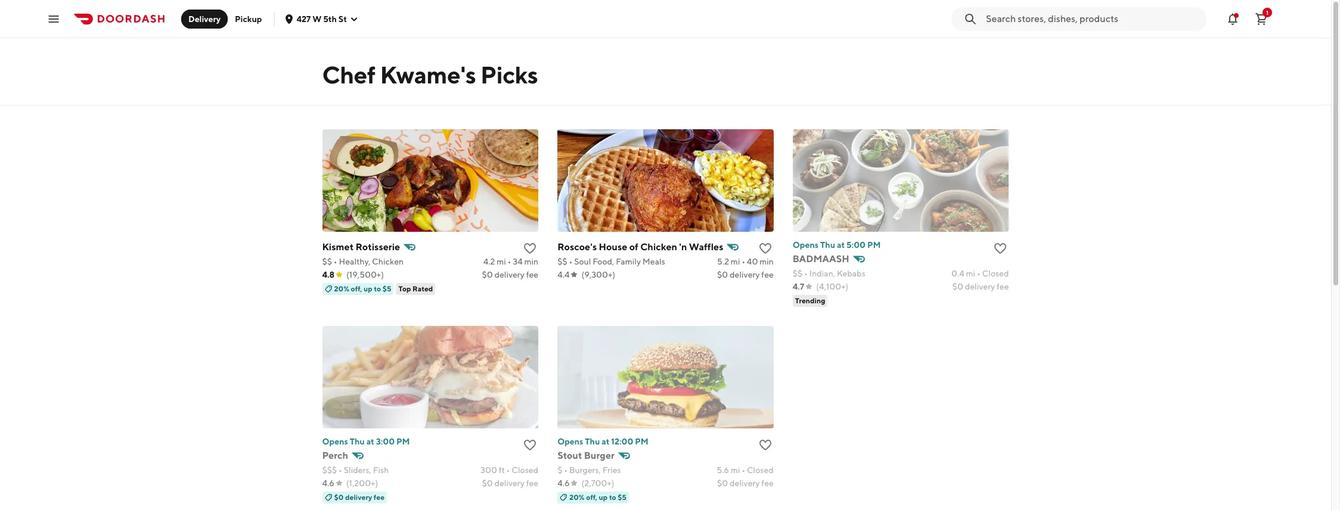 Task type: describe. For each thing, give the bounding box(es) containing it.
opens for badmaash
[[793, 240, 819, 250]]

at for perch
[[366, 437, 374, 447]]

fries
[[603, 466, 621, 475]]

0 vertical spatial 20% off, up to $5
[[334, 284, 391, 293]]

$ • burgers, fries
[[558, 466, 621, 475]]

delivery down (1,200+) at the bottom left of page
[[345, 493, 372, 502]]

2 items, open order cart image
[[1254, 12, 1269, 26]]

top
[[399, 284, 411, 293]]

$$ for roscoe's
[[558, 257, 567, 266]]

indian,
[[810, 269, 835, 278]]

opens thu at 12:00 pm
[[558, 437, 649, 447]]

mi for 0.4
[[966, 269, 975, 278]]

opens for perch
[[322, 437, 348, 447]]

of
[[629, 241, 638, 253]]

kismet rotisserie
[[322, 241, 400, 253]]

(1,200+)
[[346, 479, 378, 488]]

$0 for (2,700+)
[[717, 479, 728, 488]]

click to add this store to your saved list image for roscoe's house of chicken 'n waffles
[[758, 241, 773, 256]]

427 w 5th st button
[[285, 14, 359, 24]]

fee down (1,200+) at the bottom left of page
[[374, 493, 385, 502]]

at for stout burger
[[602, 437, 610, 447]]

mi for 5.2
[[731, 257, 740, 266]]

kismet
[[322, 241, 354, 253]]

4.2
[[483, 257, 495, 266]]

opens for stout burger
[[558, 437, 583, 447]]

$0 for (4,100+)
[[953, 282, 963, 292]]

rated
[[413, 284, 433, 293]]

stout burger
[[558, 450, 615, 461]]

ft
[[499, 466, 505, 475]]

4.8
[[322, 270, 335, 280]]

5th
[[323, 14, 337, 24]]

4.7
[[793, 282, 804, 292]]

w
[[312, 14, 322, 24]]

closed for badmaash
[[982, 269, 1009, 278]]

4.6 for stout burger
[[558, 479, 570, 488]]

click to add this store to your saved list image up 300 ft • closed
[[523, 438, 537, 453]]

$0 for (19,500+)
[[482, 270, 493, 280]]

delivery button
[[181, 9, 228, 28]]

427
[[297, 14, 311, 24]]

stout
[[558, 450, 582, 461]]

mi for 4.2
[[497, 257, 506, 266]]

meals
[[643, 257, 665, 266]]

delivery for (2,700+)
[[730, 479, 760, 488]]

(19,500+)
[[346, 270, 384, 280]]

5.6 mi • closed
[[717, 466, 774, 475]]

pm for stout burger
[[635, 437, 649, 447]]

300 ft • closed
[[481, 466, 538, 475]]

chef
[[322, 61, 375, 89]]

• right "$$$"
[[339, 466, 342, 475]]

pm for badmaash
[[867, 240, 881, 250]]

1 vertical spatial 20%
[[569, 493, 585, 502]]

$$ for kismet
[[322, 257, 332, 266]]

family
[[616, 257, 641, 266]]

2 horizontal spatial $$
[[793, 269, 803, 278]]

picks
[[481, 61, 538, 89]]

• left 34
[[508, 257, 511, 266]]

12:00
[[611, 437, 633, 447]]

(2,700+)
[[582, 479, 614, 488]]

$0 delivery fee for (2,700+)
[[717, 479, 774, 488]]

$0 delivery fee for (19,500+)
[[482, 270, 538, 280]]

• right 0.4
[[977, 269, 981, 278]]

healthy,
[[339, 257, 370, 266]]

trending
[[795, 296, 825, 305]]

click to add this store to your saved list image for badmaash
[[994, 241, 1008, 256]]

opens thu at 3:00 pm
[[322, 437, 410, 447]]

1 horizontal spatial off,
[[586, 493, 597, 502]]

top rated
[[399, 284, 433, 293]]

thu for stout burger
[[585, 437, 600, 447]]

chicken for healthy,
[[372, 257, 404, 266]]

rotisserie
[[356, 241, 400, 253]]

1 horizontal spatial 20% off, up to $5
[[569, 493, 627, 502]]

delivery for (19,500+)
[[494, 270, 525, 280]]

0 vertical spatial up
[[364, 284, 372, 293]]

soul
[[574, 257, 591, 266]]

opens thu at 5:00 pm
[[793, 240, 881, 250]]

40
[[747, 257, 758, 266]]

click to add this store to your saved list image for kismet rotisserie
[[523, 241, 537, 256]]

3:00
[[376, 437, 395, 447]]

$$ • healthy, chicken
[[322, 257, 404, 266]]

• left soul
[[569, 257, 573, 266]]



Task type: vqa. For each thing, say whether or not it's contained in the screenshot.
(4,100+) $0 delivery fee
yes



Task type: locate. For each thing, give the bounding box(es) containing it.
(9,300+)
[[582, 270, 615, 280]]

$0 for (9,300+)
[[717, 270, 728, 280]]

opens up stout
[[558, 437, 583, 447]]

click to add this store to your saved list image up 5.6 mi • closed in the right bottom of the page
[[758, 438, 773, 453]]

$0 delivery fee down 5.6 mi • closed in the right bottom of the page
[[717, 479, 774, 488]]

mi right 4.2
[[497, 257, 506, 266]]

mi right 0.4
[[966, 269, 975, 278]]

pickup button
[[228, 9, 269, 28]]

delivery for (4,100+)
[[965, 282, 995, 292]]

0 horizontal spatial opens
[[322, 437, 348, 447]]

kwame's
[[380, 61, 476, 89]]

$$ • indian, kebabs
[[793, 269, 866, 278]]

delivery down 5.6 mi • closed in the right bottom of the page
[[730, 479, 760, 488]]

5.6
[[717, 466, 729, 475]]

delivery down 0.4 mi • closed
[[965, 282, 995, 292]]

$0 delivery fee for (9,300+)
[[717, 270, 774, 280]]

$0 down 5.6 in the bottom right of the page
[[717, 479, 728, 488]]

0 vertical spatial to
[[374, 284, 381, 293]]

fee for (19,500+)
[[526, 270, 538, 280]]

2 horizontal spatial at
[[837, 240, 845, 250]]

off, down (19,500+)
[[351, 284, 362, 293]]

up down (2,700+)
[[599, 493, 608, 502]]

2 horizontal spatial pm
[[867, 240, 881, 250]]

burger
[[584, 450, 615, 461]]

thu for perch
[[350, 437, 365, 447]]

1 horizontal spatial chicken
[[640, 241, 677, 253]]

• right the ft at the left of the page
[[507, 466, 510, 475]]

pickup
[[235, 14, 262, 24]]

$0 down "$$$"
[[334, 493, 344, 502]]

chicken down rotisserie
[[372, 257, 404, 266]]

20% off, up to $5 down (19,500+)
[[334, 284, 391, 293]]

off, down (2,700+)
[[586, 493, 597, 502]]

min
[[524, 257, 538, 266], [760, 257, 774, 266]]

• up 4.7
[[804, 269, 808, 278]]

20% down 4.8
[[334, 284, 349, 293]]

thu
[[820, 240, 835, 250], [350, 437, 365, 447], [585, 437, 600, 447]]

2 horizontal spatial closed
[[982, 269, 1009, 278]]

$
[[558, 466, 562, 475]]

2 horizontal spatial opens
[[793, 240, 819, 250]]

burgers,
[[569, 466, 601, 475]]

min for roscoe's house of chicken 'n waffles
[[760, 257, 774, 266]]

$0 down 300
[[482, 479, 493, 488]]

1 vertical spatial up
[[599, 493, 608, 502]]

min for kismet rotisserie
[[524, 257, 538, 266]]

$0 delivery fee for (4,100+)
[[953, 282, 1009, 292]]

5:00
[[847, 240, 866, 250]]

20% off, up to $5
[[334, 284, 391, 293], [569, 493, 627, 502]]

'n
[[679, 241, 687, 253]]

300
[[481, 466, 497, 475]]

$0 delivery fee down "4.2 mi • 34 min"
[[482, 270, 538, 280]]

$$ up 4.4
[[558, 257, 567, 266]]

4.6 down "$$$"
[[322, 479, 334, 488]]

closed right the ft at the left of the page
[[512, 466, 538, 475]]

$$ • soul food, family meals
[[558, 257, 665, 266]]

20% off, up to $5 down (2,700+)
[[569, 493, 627, 502]]

• down kismet
[[334, 257, 337, 266]]

0 horizontal spatial min
[[524, 257, 538, 266]]

delivery down "4.2 mi • 34 min"
[[494, 270, 525, 280]]

0 horizontal spatial 20%
[[334, 284, 349, 293]]

1 vertical spatial to
[[609, 493, 616, 502]]

mi right 5.2
[[731, 257, 740, 266]]

1 button
[[1250, 7, 1273, 31]]

0.4 mi • closed
[[952, 269, 1009, 278]]

waffles
[[689, 241, 723, 253]]

fee down 5.2 mi • 40 min
[[762, 270, 774, 280]]

$0 down 5.2
[[717, 270, 728, 280]]

click to add this store to your saved list image
[[523, 241, 537, 256], [758, 241, 773, 256], [523, 438, 537, 453]]

fee for (1,200+)
[[526, 479, 538, 488]]

0 horizontal spatial pm
[[396, 437, 410, 447]]

fee down 0.4 mi • closed
[[997, 282, 1009, 292]]

$0 delivery fee down 5.2 mi • 40 min
[[717, 270, 774, 280]]

0 vertical spatial 20%
[[334, 284, 349, 293]]

delivery for (1,200+)
[[494, 479, 525, 488]]

closed for perch
[[512, 466, 538, 475]]

to down (19,500+)
[[374, 284, 381, 293]]

chef kwame's picks
[[322, 61, 538, 89]]

mi for 5.6
[[731, 466, 740, 475]]

1 horizontal spatial 4.6
[[558, 479, 570, 488]]

mi
[[497, 257, 506, 266], [731, 257, 740, 266], [966, 269, 975, 278], [731, 466, 740, 475]]

fish
[[373, 466, 389, 475]]

$$$ • sliders, fish
[[322, 466, 389, 475]]

• right 5.6 in the bottom right of the page
[[742, 466, 745, 475]]

click to add this store to your saved list image for stout burger
[[758, 438, 773, 453]]

open menu image
[[47, 12, 61, 26]]

chicken
[[640, 241, 677, 253], [372, 257, 404, 266]]

2 horizontal spatial thu
[[820, 240, 835, 250]]

pm right "5:00"
[[867, 240, 881, 250]]

0 horizontal spatial chicken
[[372, 257, 404, 266]]

fee down 300 ft • closed
[[526, 479, 538, 488]]

thu left 3:00
[[350, 437, 365, 447]]

1 vertical spatial 20% off, up to $5
[[569, 493, 627, 502]]

0 horizontal spatial closed
[[512, 466, 538, 475]]

to
[[374, 284, 381, 293], [609, 493, 616, 502]]

4.6 for perch
[[322, 479, 334, 488]]

$0 delivery fee down 0.4 mi • closed
[[953, 282, 1009, 292]]

$$ up 4.7
[[793, 269, 803, 278]]

•
[[334, 257, 337, 266], [508, 257, 511, 266], [569, 257, 573, 266], [742, 257, 745, 266], [804, 269, 808, 278], [977, 269, 981, 278], [339, 466, 342, 475], [507, 466, 510, 475], [564, 466, 568, 475], [742, 466, 745, 475]]

food,
[[593, 257, 614, 266]]

0.4
[[952, 269, 965, 278]]

$0 for (1,200+)
[[482, 479, 493, 488]]

mi right 5.6 in the bottom right of the page
[[731, 466, 740, 475]]

$0 down 0.4
[[953, 282, 963, 292]]

fee for (4,100+)
[[997, 282, 1009, 292]]

Store search: begin typing to search for stores available on DoorDash text field
[[986, 12, 1200, 25]]

$0
[[482, 270, 493, 280], [717, 270, 728, 280], [953, 282, 963, 292], [482, 479, 493, 488], [717, 479, 728, 488], [334, 493, 344, 502]]

1 4.6 from the left
[[322, 479, 334, 488]]

20%
[[334, 284, 349, 293], [569, 493, 585, 502]]

$0 delivery fee down 300 ft • closed
[[482, 479, 538, 488]]

fee down 5.6 mi • closed in the right bottom of the page
[[762, 479, 774, 488]]

chicken for of
[[640, 241, 677, 253]]

closed
[[982, 269, 1009, 278], [512, 466, 538, 475], [747, 466, 774, 475]]

sliders,
[[344, 466, 371, 475]]

20% down (2,700+)
[[569, 493, 585, 502]]

$0 delivery fee
[[482, 270, 538, 280], [717, 270, 774, 280], [953, 282, 1009, 292], [482, 479, 538, 488], [717, 479, 774, 488], [334, 493, 385, 502]]

1 vertical spatial click to add this store to your saved list image
[[758, 438, 773, 453]]

$0 delivery fee down (1,200+) at the bottom left of page
[[334, 493, 385, 502]]

1 vertical spatial chicken
[[372, 257, 404, 266]]

opens up perch at bottom
[[322, 437, 348, 447]]

click to add this store to your saved list image up "4.2 mi • 34 min"
[[523, 241, 537, 256]]

1 horizontal spatial up
[[599, 493, 608, 502]]

fee for (9,300+)
[[762, 270, 774, 280]]

0 horizontal spatial to
[[374, 284, 381, 293]]

up
[[364, 284, 372, 293], [599, 493, 608, 502]]

1 horizontal spatial opens
[[558, 437, 583, 447]]

pm
[[867, 240, 881, 250], [396, 437, 410, 447], [635, 437, 649, 447]]

34
[[513, 257, 523, 266]]

4.6
[[322, 479, 334, 488], [558, 479, 570, 488]]

4.6 down $
[[558, 479, 570, 488]]

click to add this store to your saved list image up 0.4 mi • closed
[[994, 241, 1008, 256]]

$$
[[322, 257, 332, 266], [558, 257, 567, 266], [793, 269, 803, 278]]

at left "5:00"
[[837, 240, 845, 250]]

2 4.6 from the left
[[558, 479, 570, 488]]

$5 left top
[[383, 284, 391, 293]]

up down (19,500+)
[[364, 284, 372, 293]]

1 horizontal spatial to
[[609, 493, 616, 502]]

1
[[1266, 9, 1269, 16]]

fee down "4.2 mi • 34 min"
[[526, 270, 538, 280]]

pm right 3:00
[[396, 437, 410, 447]]

0 horizontal spatial at
[[366, 437, 374, 447]]

0 horizontal spatial 4.6
[[322, 479, 334, 488]]

delivery down 300 ft • closed
[[494, 479, 525, 488]]

notification bell image
[[1226, 12, 1240, 26]]

delivery for (9,300+)
[[730, 270, 760, 280]]

fee
[[526, 270, 538, 280], [762, 270, 774, 280], [997, 282, 1009, 292], [526, 479, 538, 488], [762, 479, 774, 488], [374, 493, 385, 502]]

(4,100+)
[[816, 282, 849, 292]]

$$ up 4.8
[[322, 257, 332, 266]]

pm for perch
[[396, 437, 410, 447]]

$0 down 4.2
[[482, 270, 493, 280]]

• right $
[[564, 466, 568, 475]]

at for badmaash
[[837, 240, 845, 250]]

• left 40
[[742, 257, 745, 266]]

1 horizontal spatial 20%
[[569, 493, 585, 502]]

opens up 'badmaash'
[[793, 240, 819, 250]]

0 horizontal spatial off,
[[351, 284, 362, 293]]

1 vertical spatial $5
[[618, 493, 627, 502]]

1 horizontal spatial $5
[[618, 493, 627, 502]]

delivery
[[494, 270, 525, 280], [730, 270, 760, 280], [965, 282, 995, 292], [494, 479, 525, 488], [730, 479, 760, 488], [345, 493, 372, 502]]

2 min from the left
[[760, 257, 774, 266]]

thu up stout burger
[[585, 437, 600, 447]]

delivery
[[188, 14, 221, 24]]

kebabs
[[837, 269, 866, 278]]

5.2 mi • 40 min
[[717, 257, 774, 266]]

1 horizontal spatial pm
[[635, 437, 649, 447]]

1 horizontal spatial click to add this store to your saved list image
[[994, 241, 1008, 256]]

at
[[837, 240, 845, 250], [366, 437, 374, 447], [602, 437, 610, 447]]

house
[[599, 241, 627, 253]]

pm right the 12:00
[[635, 437, 649, 447]]

1 horizontal spatial min
[[760, 257, 774, 266]]

opens
[[793, 240, 819, 250], [322, 437, 348, 447], [558, 437, 583, 447]]

click to add this store to your saved list image
[[994, 241, 1008, 256], [758, 438, 773, 453]]

0 horizontal spatial up
[[364, 284, 372, 293]]

427 w 5th st
[[297, 14, 347, 24]]

4.4
[[558, 270, 570, 280]]

0 horizontal spatial 20% off, up to $5
[[334, 284, 391, 293]]

delivery down 5.2 mi • 40 min
[[730, 270, 760, 280]]

1 horizontal spatial closed
[[747, 466, 774, 475]]

5.2
[[717, 257, 729, 266]]

0 horizontal spatial thu
[[350, 437, 365, 447]]

thu up 'badmaash'
[[820, 240, 835, 250]]

$5 down fries at the bottom left of the page
[[618, 493, 627, 502]]

0 horizontal spatial click to add this store to your saved list image
[[758, 438, 773, 453]]

chicken up 'meals'
[[640, 241, 677, 253]]

closed right 0.4
[[982, 269, 1009, 278]]

fee for (2,700+)
[[762, 479, 774, 488]]

0 vertical spatial off,
[[351, 284, 362, 293]]

thu for badmaash
[[820, 240, 835, 250]]

perch
[[322, 450, 348, 461]]

st
[[338, 14, 347, 24]]

4.2 mi • 34 min
[[483, 257, 538, 266]]

closed for stout burger
[[747, 466, 774, 475]]

0 vertical spatial click to add this store to your saved list image
[[994, 241, 1008, 256]]

$$$
[[322, 466, 337, 475]]

0 horizontal spatial $$
[[322, 257, 332, 266]]

$0 delivery fee for (1,200+)
[[482, 479, 538, 488]]

badmaash
[[793, 253, 849, 265]]

min right 40
[[760, 257, 774, 266]]

1 vertical spatial off,
[[586, 493, 597, 502]]

1 horizontal spatial $$
[[558, 257, 567, 266]]

0 vertical spatial $5
[[383, 284, 391, 293]]

click to add this store to your saved list image up 5.2 mi • 40 min
[[758, 241, 773, 256]]

0 horizontal spatial $5
[[383, 284, 391, 293]]

roscoe's house of chicken 'n waffles
[[558, 241, 723, 253]]

1 min from the left
[[524, 257, 538, 266]]

0 vertical spatial chicken
[[640, 241, 677, 253]]

closed right 5.6 in the bottom right of the page
[[747, 466, 774, 475]]

$5
[[383, 284, 391, 293], [618, 493, 627, 502]]

to down (2,700+)
[[609, 493, 616, 502]]

1 horizontal spatial at
[[602, 437, 610, 447]]

off,
[[351, 284, 362, 293], [586, 493, 597, 502]]

at up burger
[[602, 437, 610, 447]]

roscoe's
[[558, 241, 597, 253]]

at left 3:00
[[366, 437, 374, 447]]

1 horizontal spatial thu
[[585, 437, 600, 447]]

min right 34
[[524, 257, 538, 266]]



